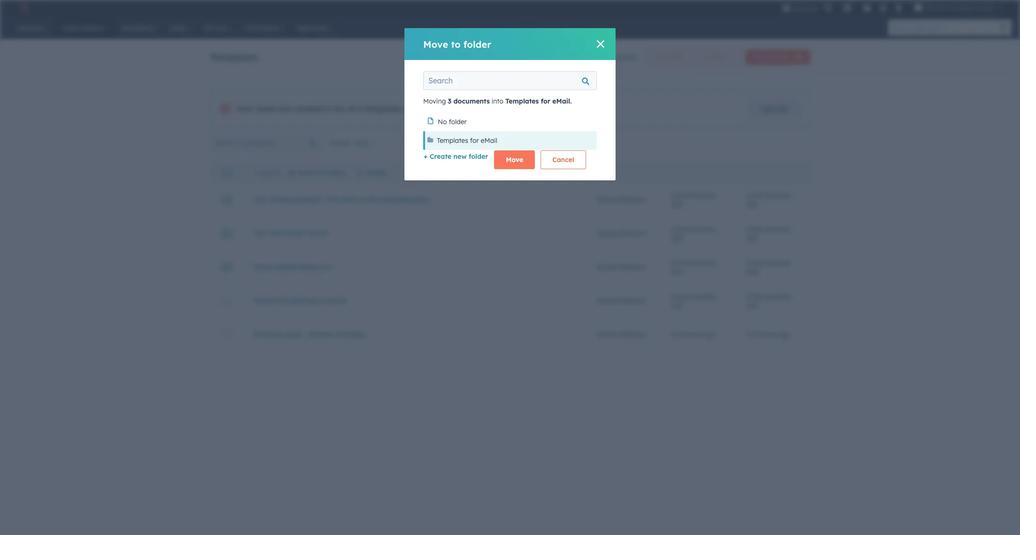 Task type: locate. For each thing, give the bounding box(es) containing it.
0 vertical spatial of
[[599, 53, 605, 61]]

helpful
[[275, 263, 299, 272]]

moving 3 documents into templates for email.
[[423, 97, 572, 106]]

1 horizontal spatial to
[[451, 38, 461, 50]]

peterson for email
[[619, 229, 646, 238]]

analyze button
[[698, 50, 740, 65]]

upgrade
[[793, 4, 818, 12], [761, 105, 789, 113]]

1 vertical spatial to
[[318, 169, 325, 177]]

new inside new folder "button"
[[655, 54, 667, 61]]

seconds
[[690, 191, 715, 200], [765, 191, 791, 200], [690, 225, 715, 233], [765, 225, 791, 233], [690, 259, 715, 267], [765, 259, 791, 267], [690, 293, 715, 301], [765, 293, 791, 301]]

templates for templates for email
[[437, 137, 468, 145]]

0 horizontal spatial upgrade
[[761, 105, 789, 113]]

help button
[[859, 0, 875, 15]]

hubspot link
[[11, 2, 35, 13]]

peterson for sample
[[619, 331, 646, 339]]

0 horizontal spatial for
[[470, 137, 479, 145]]

james
[[596, 195, 617, 204], [596, 229, 617, 238], [596, 263, 617, 272], [596, 297, 617, 305], [596, 331, 617, 339]]

few
[[677, 191, 688, 200], [752, 191, 763, 200], [677, 225, 688, 233], [752, 225, 763, 233], [677, 259, 688, 267], [752, 259, 763, 267], [677, 293, 688, 301], [752, 293, 763, 301]]

2 vertical spatial templates
[[437, 137, 468, 145]]

resource
[[301, 263, 331, 272]]

0 vertical spatial for
[[541, 97, 550, 106]]

templates for email button
[[423, 131, 597, 150]]

templates
[[210, 51, 258, 63], [505, 97, 539, 106], [437, 137, 468, 145]]

templates.
[[364, 104, 404, 114]]

1 vertical spatial the
[[254, 229, 266, 238]]

folder inside new folder "button"
[[669, 54, 684, 61]]

-
[[304, 331, 307, 339]]

1 the from the top
[[254, 195, 266, 204]]

for left email
[[470, 137, 479, 145]]

0 vertical spatial upgrade
[[793, 4, 818, 12]]

2 james peterson from the top
[[596, 229, 646, 238]]

response
[[381, 195, 412, 204]]

of right out
[[348, 104, 355, 114]]

1 horizontal spatial move
[[423, 38, 448, 50]]

1 horizontal spatial of
[[599, 53, 605, 61]]

2 vertical spatial move
[[298, 169, 316, 177]]

2 new from the left
[[754, 54, 765, 61]]

from
[[303, 297, 319, 305]]

0 vertical spatial the
[[254, 195, 266, 204]]

2 minutes from the left
[[752, 331, 776, 339]]

1 horizontal spatial move to folder
[[423, 38, 491, 50]]

the left "breakup
[[254, 195, 266, 204]]

moving
[[423, 97, 446, 106]]

move to folder
[[423, 38, 491, 50], [298, 169, 346, 177]]

folder
[[464, 38, 491, 50], [669, 54, 684, 61], [449, 118, 467, 126], [469, 153, 488, 161], [327, 169, 346, 177]]

new template
[[754, 54, 791, 61]]

provation design studio
[[925, 4, 994, 11]]

inbound
[[254, 297, 283, 305]]

1 vertical spatial upgrade
[[761, 105, 789, 113]]

of inside templates banner
[[599, 53, 605, 61]]

upgrade link
[[749, 99, 801, 118]]

1 vertical spatial templates
[[505, 97, 539, 106]]

email"
[[301, 195, 323, 204]]

+ create new folder
[[424, 153, 488, 161]]

of down close image on the right top of the page
[[599, 53, 605, 61]]

the left ""next"
[[254, 229, 266, 238]]

"next
[[268, 229, 287, 238]]

0 horizontal spatial new
[[655, 54, 667, 61]]

1 horizontal spatial upgrade
[[793, 4, 818, 12]]

3 james from the top
[[596, 263, 617, 272]]

cancel button
[[541, 151, 586, 169]]

0 vertical spatial created
[[612, 53, 636, 61]]

new folder
[[655, 54, 684, 61]]

settings link
[[877, 3, 889, 12]]

of
[[599, 53, 605, 61], [348, 104, 355, 114]]

+
[[424, 153, 428, 161]]

the for the "breakup email" that gets a 33% response rate
[[254, 195, 266, 204]]

to inside dialog
[[451, 38, 461, 50]]

0 vertical spatial move to folder
[[423, 38, 491, 50]]

help image
[[863, 4, 872, 13]]

templates inside banner
[[210, 51, 258, 63]]

1 vertical spatial for
[[470, 137, 479, 145]]

new left the template
[[754, 54, 765, 61]]

move to folder inside dialog
[[423, 38, 491, 50]]

out
[[333, 104, 345, 114]]

1 james peterson from the top
[[596, 195, 646, 204]]

0 horizontal spatial 3 minutes ago
[[671, 331, 715, 339]]

1 vertical spatial of
[[348, 104, 355, 114]]

2 horizontal spatial templates
[[505, 97, 539, 106]]

0 horizontal spatial of
[[348, 104, 355, 114]]

created left new folder "button"
[[612, 53, 636, 61]]

to
[[451, 38, 461, 50], [318, 169, 325, 177]]

no
[[438, 118, 447, 126]]

4 james peterson from the top
[[596, 297, 646, 305]]

1 horizontal spatial new
[[754, 54, 765, 61]]

minutes
[[677, 331, 701, 339], [752, 331, 776, 339]]

new for new template
[[754, 54, 765, 61]]

3
[[448, 97, 452, 106], [254, 170, 257, 177], [671, 331, 675, 339], [746, 331, 750, 339]]

the
[[254, 195, 266, 204], [254, 229, 266, 238]]

1 vertical spatial move to folder
[[298, 169, 346, 177]]

0 horizontal spatial templates
[[210, 51, 258, 63]]

0 vertical spatial move
[[423, 38, 448, 50]]

breakup email - sample template
[[254, 331, 366, 339]]

1 horizontal spatial templates
[[437, 137, 468, 145]]

new right the 5 of 5 created
[[655, 54, 667, 61]]

4 james from the top
[[596, 297, 617, 305]]

3 peterson from the top
[[619, 263, 646, 272]]

+ create new folder button
[[423, 153, 489, 161]]

move to folder dialog
[[405, 28, 616, 181]]

marketplaces button
[[838, 0, 857, 15]]

2 peterson from the top
[[619, 229, 646, 238]]

a
[[671, 191, 675, 200], [746, 191, 751, 200], [359, 195, 363, 204], [671, 225, 675, 233], [746, 225, 751, 233], [671, 259, 675, 267], [746, 259, 751, 267], [671, 293, 675, 301], [746, 293, 751, 301]]

1 peterson from the top
[[619, 195, 646, 204]]

created right 'has'
[[294, 104, 323, 114]]

templates inside button
[[437, 137, 468, 145]]

created for has
[[294, 104, 323, 114]]

0 vertical spatial templates
[[210, 51, 258, 63]]

3 inside move to folder dialog
[[448, 97, 452, 106]]

james peterson for email
[[596, 229, 646, 238]]

new inside new template button
[[754, 54, 765, 61]]

5 james peterson from the top
[[596, 331, 646, 339]]

Search search field
[[210, 134, 324, 153]]

0 horizontal spatial move to folder
[[298, 169, 346, 177]]

peterson for that
[[619, 195, 646, 204]]

created inside templates banner
[[612, 53, 636, 61]]

for left email.
[[541, 97, 550, 106]]

5 peterson from the top
[[619, 331, 646, 339]]

delete button
[[355, 169, 387, 177]]

"breakup
[[268, 195, 299, 204]]

1 horizontal spatial for
[[541, 97, 550, 106]]

no folder
[[438, 118, 467, 126]]

peterson
[[619, 195, 646, 204], [619, 229, 646, 238], [619, 263, 646, 272], [619, 297, 646, 305], [619, 331, 646, 339]]

0 vertical spatial to
[[451, 38, 461, 50]]

0 horizontal spatial minutes
[[677, 331, 701, 339]]

1 vertical spatial move
[[506, 156, 523, 164]]

no folder button
[[423, 113, 597, 131]]

step"
[[289, 229, 307, 238]]

0 horizontal spatial created
[[294, 104, 323, 114]]

5 james from the top
[[596, 331, 617, 339]]

crm
[[500, 104, 514, 113]]

menu
[[781, 0, 1009, 15]]

create
[[430, 153, 452, 161]]

3 minutes ago
[[671, 331, 715, 339], [746, 331, 790, 339]]

james peterson for sample
[[596, 331, 646, 339]]

templates
[[452, 104, 483, 113]]

calling icon image
[[824, 4, 832, 12]]

1 new from the left
[[655, 54, 667, 61]]

calling icon button
[[820, 1, 836, 14]]

1 horizontal spatial created
[[612, 53, 636, 61]]

james peterson for that
[[596, 195, 646, 204]]

5
[[593, 53, 597, 61], [607, 53, 611, 61], [326, 104, 330, 114], [358, 104, 362, 114]]

2 the from the top
[[254, 229, 266, 238]]

ago
[[671, 200, 684, 208], [746, 200, 759, 208], [671, 233, 684, 242], [746, 233, 759, 242], [671, 267, 684, 276], [746, 267, 759, 276], [671, 301, 684, 310], [746, 301, 759, 310], [703, 331, 715, 339], [778, 331, 790, 339]]

4 peterson from the top
[[619, 297, 646, 305]]

for
[[541, 97, 550, 106], [470, 137, 479, 145]]

0 horizontal spatial to
[[318, 169, 325, 177]]

folder inside no folder button
[[449, 118, 467, 126]]

delete
[[366, 169, 387, 177]]

menu containing provation design studio
[[781, 0, 1009, 15]]

2 james from the top
[[596, 229, 617, 238]]

1 james from the top
[[596, 195, 617, 204]]

james peterson
[[596, 195, 646, 204], [596, 229, 646, 238], [596, 263, 646, 272], [596, 297, 646, 305], [596, 331, 646, 339]]

1 horizontal spatial 3 minutes ago
[[746, 331, 790, 339]]

sample
[[309, 331, 334, 339]]

analyze
[[706, 54, 726, 61]]

Search HubSpot search field
[[888, 20, 1003, 36]]

notifications image
[[895, 4, 903, 13]]

1 horizontal spatial minutes
[[752, 331, 776, 339]]

2 horizontal spatial move
[[506, 156, 523, 164]]

1 vertical spatial created
[[294, 104, 323, 114]]

james peterson image
[[914, 3, 923, 12]]

templates for templates
[[210, 51, 258, 63]]



Task type: vqa. For each thing, say whether or not it's contained in the screenshot.
THE MOVE TO FOLDER button
yes



Task type: describe. For each thing, give the bounding box(es) containing it.
breakup
[[254, 331, 282, 339]]

0 horizontal spatial move
[[298, 169, 316, 177]]

email
[[309, 229, 328, 238]]

breakup email - sample template link
[[254, 331, 366, 339]]

gets
[[342, 195, 357, 204]]

for inside button
[[470, 137, 479, 145]]

selected
[[259, 170, 281, 177]]

the for the "next step" email
[[254, 229, 266, 238]]

has
[[278, 104, 292, 114]]

created for 5
[[612, 53, 636, 61]]

email.
[[552, 97, 572, 106]]

any button
[[355, 134, 381, 153]]

template
[[767, 54, 791, 61]]

move inside button
[[506, 156, 523, 164]]

documents
[[454, 97, 490, 106]]

1 minutes from the left
[[677, 331, 701, 339]]

template
[[336, 331, 366, 339]]

new
[[454, 153, 467, 161]]

james peterson for content
[[596, 297, 646, 305]]

email
[[481, 137, 497, 145]]

james for sample
[[596, 331, 617, 339]]

2 3 minutes ago from the left
[[746, 331, 790, 339]]

james for email
[[596, 229, 617, 238]]

unlock
[[412, 104, 433, 113]]

3 james peterson from the top
[[596, 263, 646, 272]]

search image
[[1001, 24, 1007, 31]]

upgrade inside 'menu'
[[793, 4, 818, 12]]

inbound lead from content
[[254, 297, 346, 305]]

new template button
[[746, 50, 811, 65]]

team
[[257, 104, 276, 114]]

suite
[[516, 104, 532, 113]]

more
[[435, 104, 451, 113]]

hubspot image
[[17, 2, 28, 13]]

rate
[[414, 195, 429, 204]]

lead
[[285, 297, 301, 305]]

provation design studio button
[[909, 0, 1008, 15]]

the "next step" email
[[254, 229, 328, 238]]

design
[[954, 4, 974, 11]]

1 3 minutes ago from the left
[[671, 331, 715, 339]]

inbound lead from content link
[[254, 297, 346, 305]]

3 selected
[[254, 170, 281, 177]]

owner:
[[329, 139, 351, 147]]

notifications button
[[891, 0, 907, 15]]

upgrade image
[[782, 4, 791, 12]]

starter.
[[534, 104, 556, 113]]

templates for email
[[437, 137, 497, 145]]

Search search field
[[423, 71, 597, 90]]

search button
[[996, 20, 1012, 36]]

your
[[237, 104, 254, 114]]

share helpful resource
[[254, 263, 331, 272]]

5 of 5 created
[[593, 53, 636, 61]]

email
[[284, 331, 302, 339]]

into
[[492, 97, 504, 106]]

templates banner
[[210, 47, 811, 65]]

james for that
[[596, 195, 617, 204]]

the "next step" email link
[[254, 229, 328, 238]]

unlock more templates with crm suite starter.
[[412, 104, 556, 113]]

marketplaces image
[[843, 4, 852, 13]]

that
[[325, 195, 340, 204]]

33%
[[365, 195, 379, 204]]

peterson for content
[[619, 297, 646, 305]]

the "breakup email" that gets a 33% response rate link
[[254, 195, 429, 204]]

provation
[[925, 4, 952, 11]]

content
[[321, 297, 346, 305]]

with
[[485, 104, 498, 113]]

settings image
[[879, 4, 887, 12]]

studio
[[975, 4, 994, 11]]

move to folder button
[[288, 169, 346, 177]]

share helpful resource link
[[254, 263, 331, 272]]

cancel
[[552, 156, 574, 164]]

any
[[355, 139, 368, 147]]

share
[[254, 263, 273, 272]]

your team has created 5 out of 5 templates.
[[237, 104, 404, 114]]

new folder button
[[647, 50, 692, 65]]

move button
[[494, 151, 535, 169]]

new for new folder
[[655, 54, 667, 61]]

close image
[[597, 40, 604, 48]]

james for content
[[596, 297, 617, 305]]

the "breakup email" that gets a 33% response rate
[[254, 195, 429, 204]]



